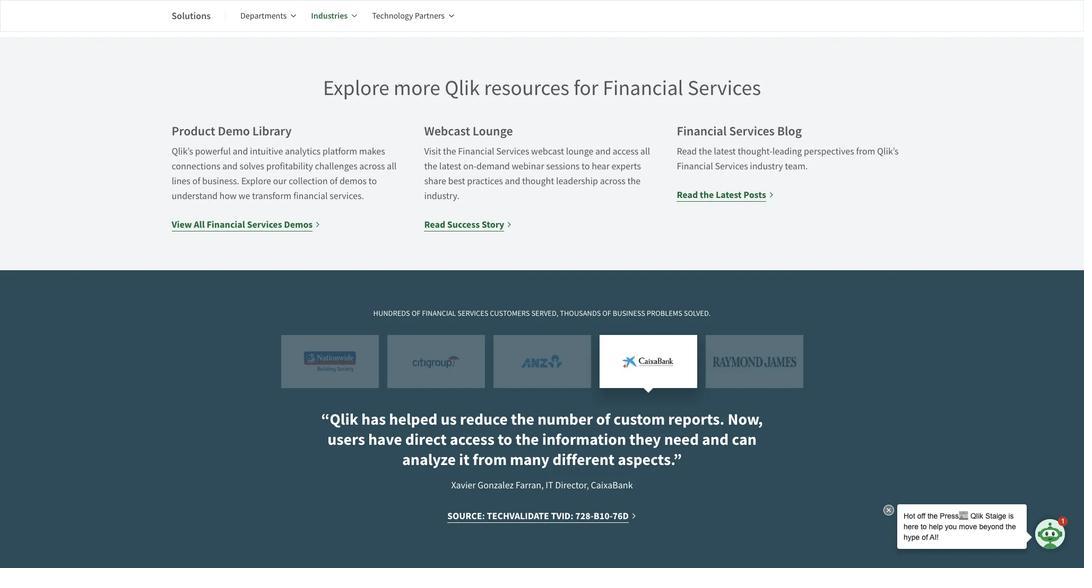 Task type: describe. For each thing, give the bounding box(es) containing it.
have
[[369, 429, 402, 450]]

profitability
[[266, 160, 313, 173]]

demo
[[218, 123, 250, 140]]

different
[[553, 449, 615, 471]]

read the latest posts
[[677, 188, 767, 201]]

source: techvalidate tvid: 728-b10-76d link
[[448, 509, 637, 524]]

latest inside visit the financial services webcast lounge and access all the latest on-demand webinar sessions to hear experts share best practices and thought leadership across the industry.
[[440, 160, 462, 173]]

platform
[[323, 145, 358, 158]]

information
[[543, 429, 627, 450]]

problems
[[647, 308, 683, 318]]

need
[[665, 429, 699, 450]]

to inside the qlik's powerful and intuitive analytics platform makes connections and solves profitability challenges across all lines of business. explore our collection of demos to understand how we transform financial services.
[[369, 175, 377, 187]]

xavier
[[452, 480, 476, 492]]

blog
[[778, 123, 803, 140]]

hear
[[592, 160, 610, 173]]

read success story
[[425, 218, 505, 231]]

carousel controls region
[[172, 335, 913, 388]]

latest
[[716, 188, 742, 201]]

users
[[328, 429, 365, 450]]

0 vertical spatial explore
[[323, 74, 390, 101]]

access inside "qlik has helped us reduce the number of custom reports. now, users have direct access to the information they need and can analyze it from many different aspects."
[[450, 429, 495, 450]]

of inside "qlik has helped us reduce the number of custom reports. now, users have direct access to the information they need and can analyze it from many different aspects."
[[597, 409, 611, 430]]

demos
[[340, 175, 367, 187]]

2 of from the left
[[603, 308, 612, 318]]

product demo library
[[172, 123, 292, 140]]

demos
[[284, 218, 313, 231]]

qlik
[[445, 74, 480, 101]]

industry
[[751, 160, 784, 173]]

webcast lounge
[[425, 123, 513, 140]]

and up business.
[[222, 160, 238, 173]]

demand
[[477, 160, 510, 173]]

success
[[448, 218, 480, 231]]

financial inside visit the financial services webcast lounge and access all the latest on-demand webinar sessions to hear experts share best practices and thought leadership across the industry.
[[458, 145, 495, 158]]

resources
[[484, 74, 570, 101]]

webcast
[[532, 145, 565, 158]]

best
[[448, 175, 466, 187]]

view
[[172, 218, 192, 231]]

experts
[[612, 160, 641, 173]]

collection
[[289, 175, 328, 187]]

explore inside the qlik's powerful and intuitive analytics platform makes connections and solves profitability challenges across all lines of business. explore our collection of demos to understand how we transform financial services.
[[241, 175, 271, 187]]

webinar
[[512, 160, 545, 173]]

makes
[[359, 145, 385, 158]]

departments
[[241, 11, 287, 21]]

aspects."
[[618, 449, 682, 471]]

the down visit
[[425, 160, 438, 173]]

thousands
[[560, 308, 601, 318]]

industries link
[[311, 3, 357, 29]]

the up farran,
[[516, 429, 539, 450]]

helped
[[389, 409, 438, 430]]

view all financial services demos link
[[172, 217, 321, 232]]

director,
[[556, 480, 589, 492]]

1 of from the left
[[412, 308, 421, 318]]

services.
[[330, 190, 364, 202]]

understand
[[172, 190, 218, 202]]

read inside read the latest thought-leading perspectives from qlik's financial services industry team.
[[677, 145, 697, 158]]

source:
[[448, 510, 485, 523]]

custom
[[614, 409, 666, 430]]

anz bank logo image
[[494, 335, 591, 388]]

transform
[[252, 190, 292, 202]]

share
[[425, 175, 447, 187]]

sessions
[[547, 160, 580, 173]]

all inside the qlik's powerful and intuitive analytics platform makes connections and solves profitability challenges across all lines of business. explore our collection of demos to understand how we transform financial services.
[[387, 160, 397, 173]]

and up hear
[[596, 145, 611, 158]]

departments link
[[241, 3, 296, 29]]

lounge
[[566, 145, 594, 158]]

solutions
[[172, 9, 211, 22]]

on-
[[464, 160, 477, 173]]

the inside read the latest thought-leading perspectives from qlik's financial services industry team.
[[699, 145, 712, 158]]

number
[[538, 409, 593, 430]]

connections
[[172, 160, 221, 173]]

has
[[362, 409, 386, 430]]

team.
[[786, 160, 808, 173]]

techvalidate
[[487, 510, 550, 523]]

all
[[194, 218, 205, 231]]

services down transform
[[247, 218, 282, 231]]

partners
[[415, 11, 445, 21]]

hundreds
[[374, 308, 410, 318]]

and up the solves
[[233, 145, 248, 158]]

thought-
[[738, 145, 773, 158]]

it
[[546, 480, 554, 492]]

library
[[253, 123, 292, 140]]

and down webinar
[[505, 175, 521, 187]]

industry.
[[425, 190, 460, 202]]

all inside visit the financial services webcast lounge and access all the latest on-demand webinar sessions to hear experts share best practices and thought leadership across the industry.
[[641, 145, 651, 158]]

analytics
[[285, 145, 321, 158]]

services up thought-
[[730, 123, 775, 140]]

728-
[[576, 510, 594, 523]]

nationwide building society logo image
[[281, 335, 379, 388]]

across inside the qlik's powerful and intuitive analytics platform makes connections and solves profitability challenges across all lines of business. explore our collection of demos to understand how we transform financial services.
[[360, 160, 385, 173]]

read for financial services blog
[[677, 188, 698, 201]]

customers
[[490, 308, 530, 318]]

the right reduce on the bottom of page
[[511, 409, 535, 430]]

the down experts
[[628, 175, 641, 187]]

reports.
[[669, 409, 725, 430]]

across inside visit the financial services webcast lounge and access all the latest on-demand webinar sessions to hear experts share best practices and thought leadership across the industry.
[[600, 175, 626, 187]]

can
[[732, 429, 757, 450]]

76d
[[613, 510, 629, 523]]

now,
[[728, 409, 764, 430]]



Task type: vqa. For each thing, say whether or not it's contained in the screenshot.
right in the Data Integration and Quality Pricing Rapidly deliver trusted data to drive smarter decisions with the right data integration plan.
no



Task type: locate. For each thing, give the bounding box(es) containing it.
to inside "qlik has helped us reduce the number of custom reports. now, users have direct access to the information they need and can analyze it from many different aspects."
[[498, 429, 513, 450]]

to left hear
[[582, 160, 590, 173]]

from inside read the latest thought-leading perspectives from qlik's financial services industry team.
[[857, 145, 876, 158]]

1 horizontal spatial all
[[641, 145, 651, 158]]

qlik's
[[172, 145, 193, 158], [878, 145, 899, 158]]

gonzalez
[[478, 480, 514, 492]]

of left business
[[603, 308, 612, 318]]

0 vertical spatial to
[[582, 160, 590, 173]]

to for visit the financial services webcast lounge and access all the latest on-demand webinar sessions to hear experts share best practices and thought leadership across the industry.
[[582, 160, 590, 173]]

0 vertical spatial latest
[[714, 145, 736, 158]]

1 horizontal spatial from
[[857, 145, 876, 158]]

services inside visit the financial services webcast lounge and access all the latest on-demand webinar sessions to hear experts share best practices and thought leadership across the industry.
[[497, 145, 530, 158]]

0 horizontal spatial all
[[387, 160, 397, 173]]

0 horizontal spatial across
[[360, 160, 385, 173]]

of left financial
[[412, 308, 421, 318]]

explore more qlik resources for financial services
[[323, 74, 762, 101]]

many
[[510, 449, 550, 471]]

1 vertical spatial all
[[387, 160, 397, 173]]

"qlik
[[321, 409, 359, 430]]

from inside "qlik has helped us reduce the number of custom reports. now, users have direct access to the information they need and can analyze it from many different aspects."
[[473, 449, 507, 471]]

financial inside read the latest thought-leading perspectives from qlik's financial services industry team.
[[677, 160, 714, 173]]

direct
[[406, 429, 447, 450]]

b10-
[[594, 510, 613, 523]]

from right it
[[473, 449, 507, 471]]

the inside read the latest posts link
[[700, 188, 714, 201]]

reduce
[[460, 409, 508, 430]]

the right visit
[[443, 145, 456, 158]]

qlik's inside the qlik's powerful and intuitive analytics platform makes connections and solves profitability challenges across all lines of business. explore our collection of demos to understand how we transform financial services.
[[172, 145, 193, 158]]

it
[[459, 449, 470, 471]]

latest up best
[[440, 160, 462, 173]]

0 horizontal spatial explore
[[241, 175, 271, 187]]

to inside visit the financial services webcast lounge and access all the latest on-demand webinar sessions to hear experts share best practices and thought leadership across the industry.
[[582, 160, 590, 173]]

services
[[458, 308, 489, 318]]

1 horizontal spatial qlik's
[[878, 145, 899, 158]]

hundreds of financial services customers served, thousands of business problems solved.
[[374, 308, 711, 318]]

lines
[[172, 175, 191, 187]]

caixabank
[[591, 480, 633, 492]]

of left custom at right bottom
[[597, 409, 611, 430]]

1 vertical spatial read
[[677, 188, 698, 201]]

1 vertical spatial to
[[369, 175, 377, 187]]

services inside read the latest thought-leading perspectives from qlik's financial services industry team.
[[716, 160, 749, 173]]

solves
[[240, 160, 265, 173]]

0 horizontal spatial latest
[[440, 160, 462, 173]]

visit the financial services webcast lounge and access all the latest on-demand webinar sessions to hear experts share best practices and thought leadership across the industry.
[[425, 145, 651, 202]]

0 vertical spatial across
[[360, 160, 385, 173]]

lounge
[[473, 123, 513, 140]]

financial services blog
[[677, 123, 803, 140]]

1 horizontal spatial access
[[613, 145, 639, 158]]

0 horizontal spatial to
[[369, 175, 377, 187]]

caixabank logo - selected image
[[600, 335, 698, 388]]

the
[[443, 145, 456, 158], [699, 145, 712, 158], [425, 160, 438, 173], [628, 175, 641, 187], [700, 188, 714, 201], [511, 409, 535, 430], [516, 429, 539, 450]]

0 vertical spatial from
[[857, 145, 876, 158]]

0 vertical spatial access
[[613, 145, 639, 158]]

read success story link
[[425, 217, 513, 232]]

qlik's powerful and intuitive analytics platform makes connections and solves profitability challenges across all lines of business. explore our collection of demos to understand how we transform financial services.
[[172, 145, 397, 202]]

story
[[482, 218, 505, 231]]

read inside read the latest posts link
[[677, 188, 698, 201]]

qlik's inside read the latest thought-leading perspectives from qlik's financial services industry team.
[[878, 145, 899, 158]]

across
[[360, 160, 385, 173], [600, 175, 626, 187]]

2 qlik's from the left
[[878, 145, 899, 158]]

1 horizontal spatial to
[[498, 429, 513, 450]]

2 horizontal spatial of
[[597, 409, 611, 430]]

0 horizontal spatial of
[[192, 175, 200, 187]]

we
[[239, 190, 250, 202]]

0 horizontal spatial of
[[412, 308, 421, 318]]

to for "qlik has helped us reduce the number of custom reports. now, users have direct access to the information they need and can analyze it from many different aspects."
[[498, 429, 513, 450]]

read inside read success story link
[[425, 218, 446, 231]]

services
[[688, 74, 762, 101], [730, 123, 775, 140], [497, 145, 530, 158], [716, 160, 749, 173], [247, 218, 282, 231]]

read the latest thought-leading perspectives from qlik's financial services industry team.
[[677, 145, 899, 173]]

across down hear
[[600, 175, 626, 187]]

read the latest posts link
[[677, 187, 775, 202]]

product
[[172, 123, 215, 140]]

1 vertical spatial access
[[450, 429, 495, 450]]

latest down financial services blog
[[714, 145, 736, 158]]

analyze
[[403, 449, 456, 471]]

technology partners link
[[372, 3, 455, 29]]

view all financial services demos
[[172, 218, 313, 231]]

financial
[[294, 190, 328, 202]]

from right perspectives
[[857, 145, 876, 158]]

1 horizontal spatial of
[[330, 175, 338, 187]]

and inside "qlik has helped us reduce the number of custom reports. now, users have direct access to the information they need and can analyze it from many different aspects."
[[703, 429, 729, 450]]

read for webcast lounge
[[425, 218, 446, 231]]

xavier gonzalez farran, it director, caixabank
[[452, 480, 633, 492]]

industries
[[311, 10, 348, 21]]

1 horizontal spatial across
[[600, 175, 626, 187]]

practices
[[467, 175, 503, 187]]

0 horizontal spatial qlik's
[[172, 145, 193, 158]]

across down makes
[[360, 160, 385, 173]]

citigroup logo image
[[387, 335, 485, 388]]

more
[[394, 74, 441, 101]]

2 vertical spatial read
[[425, 218, 446, 231]]

the left the latest
[[700, 188, 714, 201]]

access inside visit the financial services webcast lounge and access all the latest on-demand webinar sessions to hear experts share best practices and thought leadership across the industry.
[[613, 145, 639, 158]]

latest
[[714, 145, 736, 158], [440, 160, 462, 173]]

quotes carousel region
[[0, 335, 1085, 534]]

the down financial services blog
[[699, 145, 712, 158]]

access up experts
[[613, 145, 639, 158]]

of
[[192, 175, 200, 187], [330, 175, 338, 187], [597, 409, 611, 430]]

services up financial services blog
[[688, 74, 762, 101]]

services up webinar
[[497, 145, 530, 158]]

0 horizontal spatial access
[[450, 429, 495, 450]]

1 horizontal spatial latest
[[714, 145, 736, 158]]

source: techvalidate tvid: 728-b10-76d
[[448, 510, 629, 523]]

technology partners
[[372, 11, 445, 21]]

1 vertical spatial across
[[600, 175, 626, 187]]

of down challenges
[[330, 175, 338, 187]]

intuitive
[[250, 145, 283, 158]]

1 vertical spatial from
[[473, 449, 507, 471]]

solutions menu bar
[[172, 3, 469, 29]]

they
[[630, 429, 662, 450]]

services down thought-
[[716, 160, 749, 173]]

2 vertical spatial to
[[498, 429, 513, 450]]

financial
[[603, 74, 684, 101], [677, 123, 727, 140], [458, 145, 495, 158], [677, 160, 714, 173], [207, 218, 245, 231]]

0 vertical spatial all
[[641, 145, 651, 158]]

to right demos
[[369, 175, 377, 187]]

explore
[[323, 74, 390, 101], [241, 175, 271, 187]]

of
[[412, 308, 421, 318], [603, 308, 612, 318]]

access right direct
[[450, 429, 495, 450]]

powerful
[[195, 145, 231, 158]]

posts
[[744, 188, 767, 201]]

0 vertical spatial read
[[677, 145, 697, 158]]

1 qlik's from the left
[[172, 145, 193, 158]]

us
[[441, 409, 457, 430]]

challenges
[[315, 160, 358, 173]]

business
[[613, 308, 646, 318]]

0 horizontal spatial from
[[473, 449, 507, 471]]

tvid:
[[551, 510, 574, 523]]

2 horizontal spatial to
[[582, 160, 590, 173]]

from
[[857, 145, 876, 158], [473, 449, 507, 471]]

perspectives
[[805, 145, 855, 158]]

webcast
[[425, 123, 471, 140]]

leadership
[[556, 175, 599, 187]]

to right it
[[498, 429, 513, 450]]

of down connections
[[192, 175, 200, 187]]

and
[[233, 145, 248, 158], [596, 145, 611, 158], [222, 160, 238, 173], [505, 175, 521, 187], [703, 429, 729, 450]]

1 horizontal spatial of
[[603, 308, 612, 318]]

"qlik has helped us reduce the number of custom reports. now, users have direct access to the information they need and can analyze it from many different aspects."
[[321, 409, 764, 471]]

1 vertical spatial explore
[[241, 175, 271, 187]]

technology
[[372, 11, 413, 21]]

1 vertical spatial latest
[[440, 160, 462, 173]]

and left can
[[703, 429, 729, 450]]

to
[[582, 160, 590, 173], [369, 175, 377, 187], [498, 429, 513, 450]]

latest inside read the latest thought-leading perspectives from qlik's financial services industry team.
[[714, 145, 736, 158]]

read
[[677, 145, 697, 158], [677, 188, 698, 201], [425, 218, 446, 231]]

1 horizontal spatial explore
[[323, 74, 390, 101]]

leading
[[773, 145, 803, 158]]



